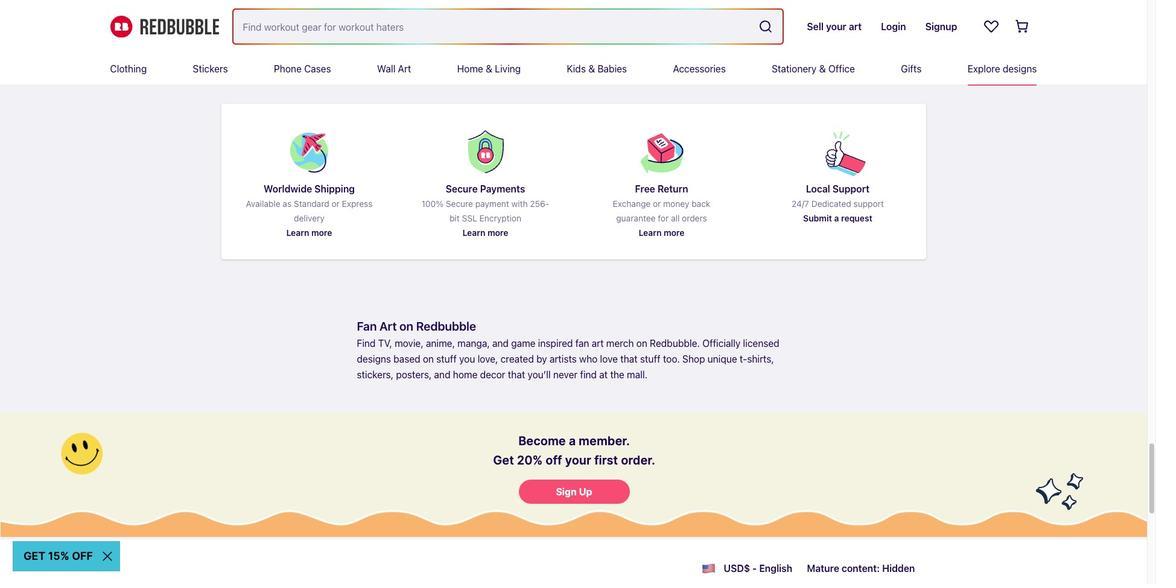 Task type: vqa. For each thing, say whether or not it's contained in the screenshot.
Item preview, iPhone Soft Case designed and sold by AmyHamilton. image
no



Task type: describe. For each thing, give the bounding box(es) containing it.
return
[[658, 183, 688, 194]]

stationery
[[772, 63, 817, 74]]

support
[[854, 198, 884, 209]]

kids & babies link
[[567, 53, 627, 84]]

0 vertical spatial that
[[620, 354, 638, 364]]

modal overlay box frame element
[[0, 411, 1147, 538]]

stationery & office link
[[772, 53, 855, 84]]

too.
[[663, 354, 680, 364]]

request
[[841, 213, 872, 223]]

cases
[[304, 63, 331, 74]]

current
[[749, 24, 780, 35]]

get
[[221, 24, 237, 35]]

encryption
[[479, 213, 521, 223]]

office
[[828, 63, 855, 74]]

phone cases link
[[274, 53, 331, 84]]

learn more link for shipping
[[286, 226, 332, 240]]

for
[[658, 213, 669, 223]]

never
[[553, 369, 578, 380]]

mature content: hidden link
[[807, 559, 915, 578]]

2 horizontal spatial on
[[636, 338, 647, 349]]

local support 24/7 dedicated support submit a request
[[792, 183, 884, 223]]

you
[[459, 354, 475, 364]]

get inspired link
[[221, 0, 446, 52]]

learn for free
[[639, 227, 662, 238]]

game
[[511, 338, 536, 349]]

content:
[[842, 563, 880, 574]]

licensed
[[743, 338, 779, 349]]

or inside worldwide shipping available as standard or express delivery learn more
[[332, 198, 340, 209]]

express
[[342, 198, 373, 209]]

secure payments image
[[456, 123, 514, 180]]

who
[[579, 354, 598, 364]]

learn more link for payments
[[463, 226, 508, 240]]

payments
[[480, 183, 525, 194]]

1 horizontal spatial and
[[492, 338, 509, 349]]

free return exchange or money back guarantee for all orders learn more
[[613, 183, 710, 238]]

at
[[599, 369, 608, 380]]

back
[[692, 198, 710, 209]]

redbubble logo image
[[110, 16, 219, 38]]

256-
[[530, 198, 549, 209]]

the
[[610, 369, 624, 380]]

home
[[457, 63, 483, 74]]

accessories link
[[673, 53, 726, 84]]

wall art
[[377, 63, 411, 74]]

stickers link
[[193, 53, 228, 84]]

available
[[246, 198, 280, 209]]

payment
[[475, 198, 509, 209]]

clothing
[[110, 63, 147, 74]]

decor
[[480, 369, 505, 380]]

2 secure from the top
[[446, 198, 473, 209]]

worldwide shipping image
[[280, 123, 338, 181]]

1 secure from the top
[[446, 183, 478, 194]]

or inside "free return exchange or money back guarantee for all orders learn more"
[[653, 198, 661, 209]]

0 vertical spatial on
[[400, 319, 413, 333]]

mall.
[[627, 369, 648, 380]]

explore designs link
[[968, 53, 1037, 84]]

gifts
[[901, 63, 922, 74]]

art for wall
[[398, 63, 411, 74]]

created
[[501, 354, 534, 364]]

standard
[[294, 198, 329, 209]]

explore
[[968, 63, 1000, 74]]

24/7
[[792, 198, 809, 209]]

home & living
[[457, 63, 521, 74]]

find
[[357, 338, 376, 349]]

gifts link
[[901, 53, 922, 84]]

worldwide shipping available as standard or express delivery learn more
[[246, 183, 373, 238]]

free
[[635, 183, 655, 194]]

more inside worldwide shipping available as standard or express delivery learn more
[[311, 227, 332, 238]]

designs inside fan art on redbubble find tv, movie, anime, manga, and game inspired fan art merch on redbubble. officially licensed designs based on stuff you love, created by artists who love that stuff too. shop unique t-shirts, stickers, posters, and home decor that you'll never find at the mall.
[[357, 354, 391, 364]]

secure payments 100% secure payment with 256- bit ssl encryption learn more
[[422, 183, 549, 238]]

support
[[833, 183, 870, 194]]

fan art on redbubble find tv, movie, anime, manga, and game inspired fan art merch on redbubble. officially licensed designs based on stuff you love, created by artists who love that stuff too. shop unique t-shirts, stickers, posters, and home decor that you'll never find at the mall.
[[357, 319, 779, 380]]

officially
[[702, 338, 741, 349]]

artists
[[550, 354, 577, 364]]

love
[[600, 354, 618, 364]]

wall art link
[[377, 53, 411, 84]]

phone cases
[[274, 63, 331, 74]]

redbubble
[[416, 319, 476, 333]]

more for secure payments
[[488, 227, 508, 238]]

anime,
[[426, 338, 455, 349]]

submit
[[803, 213, 832, 223]]

& for office
[[819, 63, 826, 74]]

0 horizontal spatial that
[[508, 369, 525, 380]]

phone
[[274, 63, 302, 74]]

learn for secure
[[463, 227, 485, 238]]



Task type: locate. For each thing, give the bounding box(es) containing it.
art
[[398, 63, 411, 74], [380, 319, 397, 333]]

merch
[[606, 338, 634, 349]]

0 horizontal spatial learn
[[286, 227, 309, 238]]

0 horizontal spatial designs
[[357, 354, 391, 364]]

that
[[620, 354, 638, 364], [508, 369, 525, 380]]

🇺🇸
[[702, 560, 716, 577]]

0 horizontal spatial &
[[486, 63, 492, 74]]

2 & from the left
[[588, 63, 595, 74]]

fan
[[357, 319, 377, 333]]

orders
[[682, 213, 707, 223]]

more for free return
[[664, 227, 685, 238]]

None field
[[233, 10, 783, 43]]

on up movie,
[[400, 319, 413, 333]]

mature
[[807, 563, 839, 574]]

learn more link for return
[[639, 226, 685, 240]]

and up the love,
[[492, 338, 509, 349]]

guarantee
[[616, 213, 656, 223]]

learn down for
[[639, 227, 662, 238]]

1 vertical spatial art
[[380, 319, 397, 333]]

learn down 'ssl' at the left of the page
[[463, 227, 485, 238]]

1 horizontal spatial &
[[588, 63, 595, 74]]

discover our current partnerships link
[[691, 0, 916, 52]]

find
[[580, 369, 597, 380]]

inspired right get
[[239, 24, 274, 35]]

1 horizontal spatial art
[[398, 63, 411, 74]]

unique
[[708, 354, 737, 364]]

3 learn from the left
[[639, 227, 662, 238]]

that up mall.
[[620, 354, 638, 364]]

home & living link
[[457, 53, 521, 84]]

that down created
[[508, 369, 525, 380]]

stationery & office
[[772, 63, 855, 74]]

living
[[495, 63, 521, 74]]

tv,
[[378, 338, 392, 349]]

1 horizontal spatial designs
[[1003, 63, 1037, 74]]

more down delivery
[[311, 227, 332, 238]]

as
[[283, 198, 292, 209]]

all
[[671, 213, 680, 223]]

1 horizontal spatial learn
[[463, 227, 485, 238]]

local
[[806, 183, 830, 194]]

t-
[[740, 354, 747, 364]]

stickers,
[[357, 369, 394, 380]]

shirts,
[[747, 354, 774, 364]]

learn more link down encryption
[[463, 226, 508, 240]]

2 or from the left
[[653, 198, 661, 209]]

2 vertical spatial on
[[423, 354, 434, 364]]

a
[[834, 213, 839, 223]]

1 horizontal spatial more
[[488, 227, 508, 238]]

0 horizontal spatial on
[[400, 319, 413, 333]]

1 stuff from the left
[[436, 354, 457, 364]]

more inside secure payments 100% secure payment with 256- bit ssl encryption learn more
[[488, 227, 508, 238]]

love,
[[478, 354, 498, 364]]

movie,
[[395, 338, 423, 349]]

100%
[[422, 198, 444, 209]]

2 more from the left
[[488, 227, 508, 238]]

explore designs
[[968, 63, 1037, 74]]

art inside fan art on redbubble find tv, movie, anime, manga, and game inspired fan art merch on redbubble. officially licensed designs based on stuff you love, created by artists who love that stuff too. shop unique t-shirts, stickers, posters, and home decor that you'll never find at the mall.
[[380, 319, 397, 333]]

menu bar containing clothing
[[110, 53, 1037, 84]]

1 horizontal spatial learn more link
[[463, 226, 508, 240]]

2 horizontal spatial learn
[[639, 227, 662, 238]]

kids
[[567, 63, 586, 74]]

worldwide
[[264, 183, 312, 194]]

1 horizontal spatial stuff
[[640, 354, 661, 364]]

exchange
[[613, 198, 651, 209]]

learn more link down delivery
[[286, 226, 332, 240]]

discover our current partnerships
[[691, 24, 838, 35]]

&
[[486, 63, 492, 74], [588, 63, 595, 74], [819, 63, 826, 74]]

dedicated
[[811, 198, 851, 209]]

fan
[[575, 338, 589, 349]]

0 horizontal spatial art
[[380, 319, 397, 333]]

stuff down 'anime,'
[[436, 354, 457, 364]]

3 learn more link from the left
[[639, 226, 685, 240]]

and
[[492, 338, 509, 349], [434, 369, 450, 380]]

mature content: hidden
[[807, 563, 915, 574]]

wall
[[377, 63, 395, 74]]

2 horizontal spatial learn more link
[[639, 226, 685, 240]]

0 horizontal spatial learn more link
[[286, 226, 332, 240]]

0 horizontal spatial or
[[332, 198, 340, 209]]

designs up stickers,
[[357, 354, 391, 364]]

usd$ - english
[[724, 563, 792, 574]]

hidden
[[882, 563, 915, 574]]

3 & from the left
[[819, 63, 826, 74]]

learn down delivery
[[286, 227, 309, 238]]

2 learn from the left
[[463, 227, 485, 238]]

& left office
[[819, 63, 826, 74]]

posters,
[[396, 369, 432, 380]]

money
[[663, 198, 689, 209]]

1 horizontal spatial that
[[620, 354, 638, 364]]

accessories
[[673, 63, 726, 74]]

designs inside explore designs link
[[1003, 63, 1037, 74]]

1 horizontal spatial or
[[653, 198, 661, 209]]

menu bar
[[110, 53, 1037, 84]]

or
[[332, 198, 340, 209], [653, 198, 661, 209]]

🇺🇸 footer
[[0, 538, 1147, 584]]

1 horizontal spatial on
[[423, 354, 434, 364]]

& right kids
[[588, 63, 595, 74]]

1 vertical spatial on
[[636, 338, 647, 349]]

1 horizontal spatial inspired
[[538, 338, 573, 349]]

submit a request link
[[803, 211, 872, 226]]

home
[[453, 369, 478, 380]]

english
[[759, 563, 792, 574]]

0 horizontal spatial more
[[311, 227, 332, 238]]

Search term search field
[[233, 10, 754, 43]]

1 or from the left
[[332, 198, 340, 209]]

and left home
[[434, 369, 450, 380]]

art up the tv,
[[380, 319, 397, 333]]

inspired inside fan art on redbubble find tv, movie, anime, manga, and game inspired fan art merch on redbubble. officially licensed designs based on stuff you love, created by artists who love that stuff too. shop unique t-shirts, stickers, posters, and home decor that you'll never find at the mall.
[[538, 338, 573, 349]]

2 horizontal spatial &
[[819, 63, 826, 74]]

& left living
[[486, 63, 492, 74]]

clothing link
[[110, 53, 147, 84]]

2 stuff from the left
[[640, 354, 661, 364]]

3 more from the left
[[664, 227, 685, 238]]

0 vertical spatial inspired
[[239, 24, 274, 35]]

more down all
[[664, 227, 685, 238]]

0 vertical spatial and
[[492, 338, 509, 349]]

1 vertical spatial inspired
[[538, 338, 573, 349]]

0 horizontal spatial inspired
[[239, 24, 274, 35]]

secure
[[446, 183, 478, 194], [446, 198, 473, 209]]

1 vertical spatial and
[[434, 369, 450, 380]]

-
[[752, 563, 757, 574]]

0 vertical spatial designs
[[1003, 63, 1037, 74]]

ssl
[[462, 213, 477, 223]]

& for living
[[486, 63, 492, 74]]

learn inside secure payments 100% secure payment with 256- bit ssl encryption learn more
[[463, 227, 485, 238]]

shop
[[682, 354, 705, 364]]

by
[[536, 354, 547, 364]]

with
[[511, 198, 528, 209]]

1 vertical spatial secure
[[446, 198, 473, 209]]

art inside menu bar
[[398, 63, 411, 74]]

1 learn more link from the left
[[286, 226, 332, 240]]

1 vertical spatial designs
[[357, 354, 391, 364]]

more down encryption
[[488, 227, 508, 238]]

learn more link down for
[[639, 226, 685, 240]]

1 learn from the left
[[286, 227, 309, 238]]

kids & babies
[[567, 63, 627, 74]]

1 vertical spatial that
[[508, 369, 525, 380]]

art right wall at the top of page
[[398, 63, 411, 74]]

local support image
[[809, 123, 867, 180]]

discover
[[691, 24, 729, 35]]

more inside "free return exchange or money back guarantee for all orders learn more"
[[664, 227, 685, 238]]

get inspired
[[221, 24, 274, 35]]

2 learn more link from the left
[[463, 226, 508, 240]]

or up for
[[653, 198, 661, 209]]

inspired up artists
[[538, 338, 573, 349]]

2 horizontal spatial more
[[664, 227, 685, 238]]

delivery
[[294, 213, 325, 223]]

stuff up mall.
[[640, 354, 661, 364]]

0 vertical spatial art
[[398, 63, 411, 74]]

usd$
[[724, 563, 750, 574]]

learn inside "free return exchange or money back guarantee for all orders learn more"
[[639, 227, 662, 238]]

learn inside worldwide shipping available as standard or express delivery learn more
[[286, 227, 309, 238]]

partnerships
[[783, 24, 838, 35]]

free return image
[[633, 123, 691, 180]]

0 horizontal spatial stuff
[[436, 354, 457, 364]]

0 horizontal spatial and
[[434, 369, 450, 380]]

designs
[[1003, 63, 1037, 74], [357, 354, 391, 364]]

1 more from the left
[[311, 227, 332, 238]]

on right merch
[[636, 338, 647, 349]]

1 & from the left
[[486, 63, 492, 74]]

more
[[311, 227, 332, 238], [488, 227, 508, 238], [664, 227, 685, 238]]

designs right explore
[[1003, 63, 1037, 74]]

based
[[394, 354, 420, 364]]

you'll
[[528, 369, 551, 380]]

or down shipping
[[332, 198, 340, 209]]

0 vertical spatial secure
[[446, 183, 478, 194]]

our
[[732, 24, 746, 35]]

babies
[[598, 63, 627, 74]]

on down 'anime,'
[[423, 354, 434, 364]]

art for fan
[[380, 319, 397, 333]]

bit
[[450, 213, 460, 223]]

& for babies
[[588, 63, 595, 74]]



